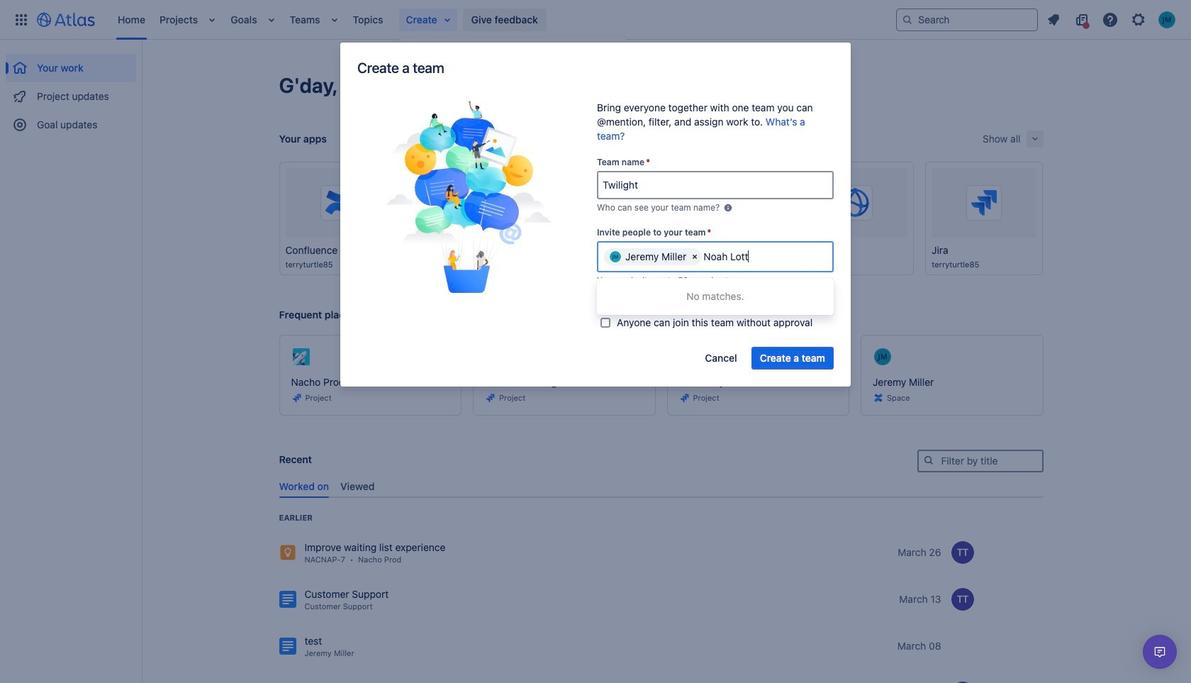Task type: vqa. For each thing, say whether or not it's contained in the screenshot.
Reverse sort order ICON
no



Task type: describe. For each thing, give the bounding box(es) containing it.
:running_shirt_with_sash: image
[[416, 153, 433, 170]]

Filter by title field
[[919, 451, 1042, 471]]

create a team element
[[370, 101, 568, 296]]

confluence image
[[873, 392, 884, 404]]

:watermelon: image
[[416, 57, 433, 74]]

jira image
[[279, 544, 296, 561]]

1 confluence image from the top
[[279, 591, 296, 608]]

list item inside top element
[[399, 8, 457, 31]]

0 horizontal spatial group
[[6, 40, 136, 143]]

create a team image
[[385, 101, 553, 293]]

:dart: image
[[416, 105, 433, 122]]

e.g. HR Team, Redesign Project, Team Mango field
[[599, 172, 833, 198]]

1 horizontal spatial group
[[399, 37, 626, 238]]

0 horizontal spatial list
[[111, 0, 897, 39]]

search image
[[923, 455, 934, 466]]

clear image
[[690, 251, 701, 262]]



Task type: locate. For each thing, give the bounding box(es) containing it.
Search field
[[897, 8, 1038, 31]]

confluence image
[[279, 591, 296, 608], [279, 638, 296, 655]]

Choose people text field
[[704, 250, 791, 264]]

0 horizontal spatial jira image
[[291, 392, 303, 404]]

None search field
[[897, 8, 1038, 31]]

1 vertical spatial confluence image
[[279, 638, 296, 655]]

1 horizontal spatial list
[[1041, 8, 1183, 31]]

top element
[[9, 0, 897, 39]]

search image
[[902, 14, 914, 25]]

banner
[[0, 0, 1192, 40]]

1 jira image from the left
[[291, 392, 303, 404]]

:running_shirt_with_sash: image
[[416, 153, 433, 170]]

:dart: image
[[416, 105, 433, 122]]

:clap: image
[[416, 201, 433, 218], [416, 201, 433, 218]]

:watermelon: image
[[416, 57, 433, 74]]

help image
[[1102, 11, 1119, 28]]

list item
[[204, 0, 221, 39], [263, 0, 280, 39], [326, 0, 343, 39], [399, 8, 457, 31]]

your team name is visible to anyone in your organisation. it may be visible on work shared outside your organisation. image
[[723, 202, 734, 213]]

jira image
[[291, 392, 303, 404], [485, 392, 497, 404], [679, 392, 690, 404], [679, 392, 690, 404]]

jira image
[[291, 392, 303, 404], [485, 392, 497, 404]]

list
[[111, 0, 897, 39], [1041, 8, 1183, 31]]

heading
[[279, 512, 313, 523]]

1 horizontal spatial jira image
[[485, 392, 497, 404]]

group
[[399, 37, 626, 238], [6, 40, 136, 143]]

open intercom messenger image
[[1152, 643, 1169, 660]]

0 vertical spatial confluence image
[[279, 591, 296, 608]]

2 jira image from the left
[[485, 392, 497, 404]]

2 confluence image from the top
[[279, 638, 296, 655]]

confluence image
[[873, 392, 884, 404]]

expand icon image
[[1030, 133, 1041, 145]]

tab list
[[273, 475, 1044, 498]]



